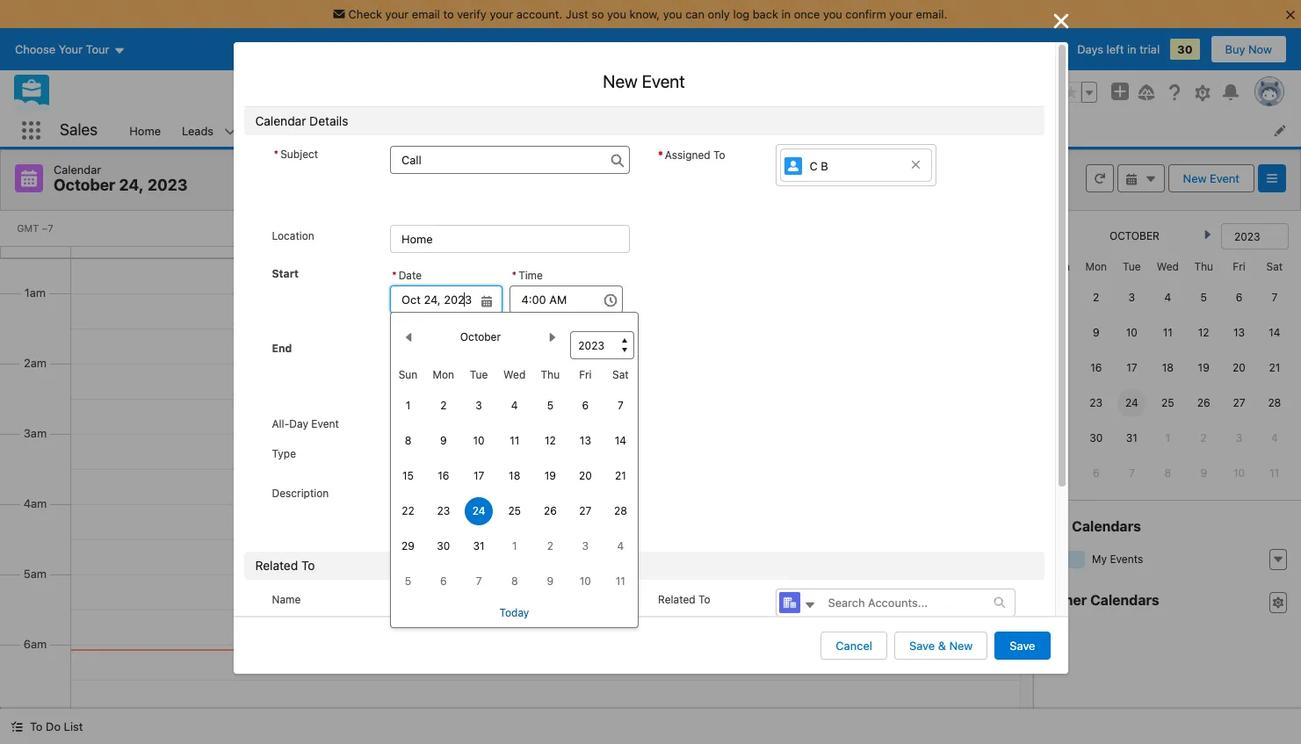 Task type: describe. For each thing, give the bounding box(es) containing it.
1 horizontal spatial 7 button
[[607, 392, 635, 420]]

31 button
[[465, 533, 493, 561]]

hide items image
[[1068, 551, 1085, 569]]

date for start
[[399, 269, 422, 282]]

calendar for october
[[54, 163, 101, 177]]

tue for tue 24
[[526, 221, 548, 236]]

today button
[[499, 599, 530, 628]]

6 down 30 button
[[440, 575, 447, 588]]

today
[[500, 606, 529, 620]]

0 vertical spatial 6 button
[[572, 392, 600, 420]]

1 horizontal spatial in
[[1128, 42, 1137, 56]]

forecasts link
[[641, 114, 714, 147]]

1 horizontal spatial 11 button
[[607, 568, 635, 596]]

0 horizontal spatial new event
[[603, 71, 685, 91]]

other
[[1049, 592, 1088, 608]]

new event inside button
[[1184, 171, 1240, 185]]

1 vertical spatial 9 button
[[536, 568, 565, 596]]

now
[[1249, 42, 1273, 56]]

reports
[[833, 123, 874, 138]]

to down description at bottom
[[301, 558, 315, 573]]

leads
[[182, 123, 214, 138]]

1 horizontal spatial 10 button
[[572, 568, 600, 596]]

1 vertical spatial 7 button
[[465, 568, 493, 596]]

know,
[[630, 7, 660, 21]]

home link
[[119, 114, 171, 147]]

1 horizontal spatial 22
[[1055, 396, 1067, 410]]

12 button
[[536, 427, 565, 455]]

b
[[821, 159, 829, 173]]

group for start
[[390, 266, 639, 628]]

Related To text field
[[818, 590, 995, 616]]

mon
[[433, 368, 454, 381]]

1 horizontal spatial event
[[642, 71, 685, 91]]

leads list item
[[171, 114, 247, 147]]

29 inside grid
[[1054, 432, 1068, 445]]

1 horizontal spatial text default image
[[1145, 173, 1157, 185]]

23 button
[[430, 497, 458, 526]]

quotes list item
[[908, 114, 990, 147]]

cancel
[[836, 639, 873, 653]]

18 button
[[501, 462, 529, 490]]

&
[[938, 639, 947, 653]]

25 inside grid
[[1162, 396, 1175, 410]]

0 horizontal spatial 9 button
[[430, 427, 458, 455]]

calendar for details
[[255, 113, 306, 128]]

leave feedback
[[978, 42, 1064, 56]]

do
[[46, 720, 61, 734]]

* date for start
[[392, 269, 422, 282]]

subject
[[281, 148, 318, 161]]

details
[[310, 113, 348, 128]]

cancel button
[[821, 632, 888, 660]]

sat
[[1267, 260, 1283, 273]]

0 horizontal spatial event
[[311, 418, 339, 431]]

all-
[[272, 418, 289, 431]]

time
[[519, 269, 543, 282]]

once
[[794, 7, 820, 21]]

leave feedback link
[[978, 42, 1064, 56]]

opportunities
[[443, 123, 516, 138]]

to left the accounts icon
[[699, 593, 711, 607]]

26 inside button
[[544, 505, 557, 518]]

30 button
[[430, 533, 458, 561]]

quotes link
[[908, 114, 967, 147]]

28 button
[[607, 497, 635, 526]]

1 horizontal spatial 5 button
[[536, 392, 565, 420]]

start
[[272, 267, 299, 281]]

fri
[[579, 368, 592, 381]]

2 your from the left
[[490, 7, 513, 21]]

wed
[[1157, 260, 1179, 273]]

type
[[272, 448, 296, 461]]

0 vertical spatial new
[[603, 71, 638, 91]]

30 inside button
[[437, 540, 450, 553]]

c b
[[810, 159, 829, 173]]

1 horizontal spatial 2 button
[[536, 533, 565, 561]]

accounts list item
[[247, 114, 341, 147]]

0 vertical spatial 20
[[1233, 361, 1246, 374]]

18 inside button
[[509, 469, 521, 483]]

* date for end
[[392, 344, 422, 357]]

1 vertical spatial 6 button
[[430, 568, 458, 596]]

my calendars
[[1049, 519, 1142, 534]]

14 button
[[607, 427, 635, 455]]

21 inside 21 button
[[615, 469, 626, 483]]

text default image inside to do list 'button'
[[11, 721, 23, 733]]

6 down fri
[[582, 399, 589, 412]]

leads link
[[171, 114, 224, 147]]

0 vertical spatial 8 button
[[394, 427, 422, 455]]

feedback
[[1012, 42, 1064, 56]]

7am
[[24, 707, 46, 722]]

1 vertical spatial 5 button
[[394, 568, 422, 596]]

15 button
[[394, 462, 422, 490]]

2 horizontal spatial 30
[[1178, 42, 1193, 56]]

23 inside grid
[[1090, 396, 1103, 410]]

accounts
[[258, 123, 307, 138]]

sat
[[613, 368, 629, 381]]

31 inside button
[[473, 540, 485, 553]]

log
[[733, 7, 750, 21]]

contacts
[[351, 123, 399, 138]]

2 horizontal spatial text default image
[[1273, 597, 1285, 609]]

email
[[412, 7, 440, 21]]

my for my calendars
[[1049, 519, 1069, 534]]

24,
[[119, 176, 144, 194]]

12 inside grid
[[1199, 326, 1210, 339]]

1 horizontal spatial october
[[460, 330, 501, 344]]

days
[[1078, 42, 1104, 56]]

forecasts
[[652, 123, 704, 138]]

14 inside grid
[[1269, 326, 1281, 339]]

assigned to
[[665, 149, 726, 162]]

trial
[[1140, 42, 1160, 56]]

All-Day Event checkbox
[[390, 417, 404, 431]]

accounts image
[[780, 593, 801, 614]]

25 button
[[501, 497, 529, 526]]

sales
[[60, 121, 98, 139]]

2 vertical spatial new
[[950, 639, 973, 653]]

0 vertical spatial in
[[782, 7, 791, 21]]

to do list
[[30, 720, 83, 734]]

2 you from the left
[[663, 7, 683, 21]]

related for related to
[[658, 593, 696, 607]]

gmt −7
[[17, 222, 53, 234]]

1am
[[24, 286, 46, 300]]

3 you from the left
[[824, 7, 843, 21]]

name
[[272, 593, 301, 607]]

date for end
[[399, 344, 422, 357]]

thu
[[541, 368, 560, 381]]

buy
[[1226, 42, 1246, 56]]

22 inside button
[[402, 505, 415, 518]]

reports list item
[[822, 114, 908, 147]]

calendar inside list item
[[560, 123, 608, 138]]

1 vertical spatial 1 button
[[501, 533, 529, 561]]

assigned
[[665, 149, 711, 162]]

1 horizontal spatial 3 button
[[572, 533, 600, 561]]

1 vertical spatial 8 button
[[501, 568, 529, 596]]

0 vertical spatial 1 button
[[394, 392, 422, 420]]

26 button
[[536, 497, 565, 526]]

gmt
[[17, 222, 39, 234]]

save for save
[[1010, 639, 1036, 653]]



Task type: vqa. For each thing, say whether or not it's contained in the screenshot.
27
yes



Task type: locate. For each thing, give the bounding box(es) containing it.
home
[[129, 123, 161, 138]]

1 vertical spatial 18
[[509, 469, 521, 483]]

reports link
[[822, 114, 885, 147]]

new event button
[[1169, 164, 1255, 192]]

related to for new event
[[255, 558, 315, 573]]

4 button down wed
[[501, 392, 529, 420]]

all-day event
[[272, 418, 339, 431]]

tue 24
[[526, 221, 565, 236]]

1 horizontal spatial 16
[[1091, 361, 1103, 374]]

tue up "time"
[[526, 221, 548, 236]]

14 right 13 button
[[615, 434, 627, 447]]

9 button down '26' button
[[536, 568, 565, 596]]

related to for related to
[[658, 593, 711, 607]]

22 button
[[394, 497, 422, 526]]

sun
[[1051, 260, 1071, 273]]

0 vertical spatial 22
[[1055, 396, 1067, 410]]

your left email
[[385, 7, 409, 21]]

25 right 24 cell
[[1162, 396, 1175, 410]]

1 vertical spatial 16
[[438, 469, 449, 483]]

* subject
[[274, 148, 318, 161]]

Description text field
[[390, 483, 630, 534]]

13 right 12 button
[[580, 434, 591, 447]]

october up tue
[[460, 330, 501, 344]]

2 button
[[430, 392, 458, 420], [536, 533, 565, 561]]

1 vertical spatial october
[[1110, 229, 1160, 243]]

1 horizontal spatial 13
[[1234, 326, 1246, 339]]

leave
[[978, 42, 1009, 56]]

save right &
[[1010, 639, 1036, 653]]

24 inside button
[[473, 505, 486, 518]]

1 vertical spatial 2 button
[[536, 533, 565, 561]]

15 inside grid
[[1055, 361, 1067, 374]]

quotes
[[918, 123, 957, 138]]

9 button up 16 button
[[430, 427, 458, 455]]

calendar list item
[[550, 114, 641, 147]]

list
[[119, 114, 1302, 147]]

15 inside button
[[403, 469, 414, 483]]

october inside calendar october 24, 2023
[[54, 176, 115, 194]]

0 horizontal spatial 16
[[438, 469, 449, 483]]

0 horizontal spatial 30
[[437, 540, 450, 553]]

0 vertical spatial 21
[[1270, 361, 1281, 374]]

23 inside button
[[437, 505, 450, 518]]

0 vertical spatial 10 button
[[465, 427, 493, 455]]

buy now button
[[1211, 35, 1288, 63]]

21 inside grid
[[1270, 361, 1281, 374]]

1 button down sun
[[394, 392, 422, 420]]

contacts link
[[341, 114, 410, 147]]

5 button down 29 button
[[394, 568, 422, 596]]

0 vertical spatial 24
[[551, 221, 565, 236]]

None text field
[[390, 286, 503, 314], [510, 286, 623, 314], [390, 361, 503, 389], [390, 286, 503, 314], [510, 286, 623, 314], [390, 361, 503, 389]]

1 horizontal spatial 14
[[1269, 326, 1281, 339]]

2023
[[148, 176, 188, 194]]

10 button down 27 button
[[572, 568, 600, 596]]

save button
[[995, 632, 1051, 660]]

24 cell
[[1115, 386, 1150, 421]]

1 horizontal spatial 4 button
[[607, 533, 635, 561]]

1 vertical spatial * date
[[392, 344, 422, 357]]

8 button up 15 button
[[394, 427, 422, 455]]

0 horizontal spatial new
[[603, 71, 638, 91]]

0 vertical spatial 2 button
[[430, 392, 458, 420]]

1 vertical spatial new event
[[1184, 171, 1240, 185]]

1 vertical spatial 27
[[580, 505, 592, 518]]

24 inside grid
[[1126, 396, 1139, 410]]

0 vertical spatial 15
[[1055, 361, 1067, 374]]

0 vertical spatial new event
[[603, 71, 685, 91]]

my up the hide items icon
[[1049, 519, 1069, 534]]

0 horizontal spatial 14
[[615, 434, 627, 447]]

grid containing sun
[[1043, 253, 1293, 491]]

28 inside button
[[614, 505, 627, 518]]

email.
[[916, 7, 948, 21]]

1 horizontal spatial 6 button
[[572, 392, 600, 420]]

2 * date from the top
[[392, 344, 422, 357]]

1 horizontal spatial 31
[[1127, 432, 1138, 445]]

2 vertical spatial 24
[[473, 505, 486, 518]]

you right so at left top
[[607, 7, 627, 21]]

tue for tue
[[1123, 260, 1141, 273]]

1 vertical spatial related to
[[658, 593, 711, 607]]

0 horizontal spatial 7 button
[[465, 568, 493, 596]]

16
[[1091, 361, 1103, 374], [438, 469, 449, 483]]

2 button down '26' button
[[536, 533, 565, 561]]

related for new event
[[255, 558, 298, 573]]

calendars up my events
[[1073, 519, 1142, 534]]

* date
[[392, 269, 422, 282], [392, 344, 422, 357]]

2 date from the top
[[399, 344, 422, 357]]

end
[[272, 342, 292, 355]]

12 down thu
[[1199, 326, 1210, 339]]

in
[[782, 7, 791, 21], [1128, 42, 1137, 56]]

event inside button
[[1210, 171, 1240, 185]]

17 inside button
[[474, 469, 485, 483]]

Location text field
[[390, 225, 630, 253]]

contacts list item
[[341, 114, 433, 147]]

17
[[1127, 361, 1138, 374], [474, 469, 485, 483]]

13 inside grid
[[1234, 326, 1246, 339]]

4am
[[23, 497, 47, 511]]

16 inside grid
[[1091, 361, 1103, 374]]

5am
[[24, 567, 47, 581]]

0 vertical spatial 26
[[1198, 396, 1211, 410]]

0 horizontal spatial 2 button
[[430, 392, 458, 420]]

*
[[274, 148, 279, 161], [658, 149, 663, 162], [392, 269, 397, 282], [512, 269, 517, 282], [392, 344, 397, 357]]

0 horizontal spatial 12
[[545, 434, 556, 447]]

0 vertical spatial tue
[[526, 221, 548, 236]]

22 left 24 cell
[[1055, 396, 1067, 410]]

1 vertical spatial my
[[1093, 553, 1107, 566]]

9
[[1093, 326, 1100, 339], [440, 434, 447, 447], [1201, 467, 1208, 480], [547, 575, 554, 588]]

0 horizontal spatial 4 button
[[501, 392, 529, 420]]

wed
[[504, 368, 526, 381]]

to right assigned
[[714, 149, 726, 162]]

0 vertical spatial 14
[[1269, 326, 1281, 339]]

14 down sat
[[1269, 326, 1281, 339]]

1 horizontal spatial 8 button
[[501, 568, 529, 596]]

save for save & new
[[910, 639, 935, 653]]

26 down 19 button
[[544, 505, 557, 518]]

0 horizontal spatial 6 button
[[430, 568, 458, 596]]

1 horizontal spatial new
[[950, 639, 973, 653]]

in right left
[[1128, 42, 1137, 56]]

1 vertical spatial in
[[1128, 42, 1137, 56]]

october grid
[[391, 361, 638, 599]]

check your email to verify your account. just so you know, you can only log back in once you confirm your email.
[[349, 7, 948, 21]]

17 right 16 button
[[474, 469, 485, 483]]

opportunities list item
[[433, 114, 550, 147]]

3 button down 27 button
[[572, 533, 600, 561]]

25 inside button
[[508, 505, 521, 518]]

0 horizontal spatial 17
[[474, 469, 485, 483]]

calendars down events
[[1091, 592, 1160, 608]]

2 horizontal spatial calendar
[[560, 123, 608, 138]]

2 horizontal spatial event
[[1210, 171, 1240, 185]]

0 horizontal spatial 8 button
[[394, 427, 422, 455]]

only
[[708, 7, 730, 21]]

just
[[566, 7, 589, 21]]

0 vertical spatial 19
[[1199, 361, 1210, 374]]

1 vertical spatial 14
[[615, 434, 627, 447]]

0 horizontal spatial 23
[[437, 505, 450, 518]]

3
[[1129, 291, 1136, 304], [476, 399, 482, 412], [1236, 432, 1243, 445], [582, 540, 589, 553]]

3 button down tue
[[465, 392, 493, 420]]

5 button down thu
[[536, 392, 565, 420]]

2 vertical spatial event
[[311, 418, 339, 431]]

0 horizontal spatial 3 button
[[465, 392, 493, 420]]

your left email.
[[890, 7, 913, 21]]

in right back
[[782, 7, 791, 21]]

7 button down sat
[[607, 392, 635, 420]]

buy now
[[1226, 42, 1273, 56]]

2 button down the mon at the left of the page
[[430, 392, 458, 420]]

calendar link
[[550, 114, 618, 147]]

12 inside button
[[545, 434, 556, 447]]

8 button up 'today'
[[501, 568, 529, 596]]

31 down 24 cell
[[1127, 432, 1138, 445]]

0 vertical spatial 27
[[1234, 396, 1246, 410]]

23 down 16 button
[[437, 505, 450, 518]]

1 horizontal spatial calendar
[[255, 113, 306, 128]]

save & new button
[[895, 632, 988, 660]]

1 vertical spatial 4 button
[[607, 533, 635, 561]]

17 up 24 cell
[[1127, 361, 1138, 374]]

18 inside grid
[[1163, 361, 1174, 374]]

other calendars
[[1049, 592, 1160, 608]]

1 horizontal spatial 20
[[1233, 361, 1246, 374]]

29 button
[[394, 533, 422, 561]]

27 inside button
[[580, 505, 592, 518]]

25
[[1162, 396, 1175, 410], [508, 505, 521, 518]]

13 down the fri
[[1234, 326, 1246, 339]]

1 * date from the top
[[392, 269, 422, 282]]

calendar details
[[255, 113, 348, 128]]

0 horizontal spatial 20
[[579, 469, 592, 483]]

17 inside grid
[[1127, 361, 1138, 374]]

inverse image
[[1051, 11, 1072, 32]]

26 right 24 cell
[[1198, 396, 1211, 410]]

16 inside button
[[438, 469, 449, 483]]

0 horizontal spatial october
[[54, 176, 115, 194]]

27 inside grid
[[1234, 396, 1246, 410]]

0 horizontal spatial 10 button
[[465, 427, 493, 455]]

1 you from the left
[[607, 7, 627, 21]]

calendar inside calendar october 24, 2023
[[54, 163, 101, 177]]

related
[[255, 558, 298, 573], [658, 593, 696, 607]]

dashboards list item
[[714, 114, 822, 147]]

6 button
[[572, 392, 600, 420], [430, 568, 458, 596]]

None text field
[[390, 146, 630, 174]]

left
[[1107, 42, 1125, 56]]

thu
[[1195, 260, 1214, 273]]

11 button up 18 button
[[501, 427, 529, 455]]

grid
[[1043, 253, 1293, 491]]

text default image
[[1273, 554, 1285, 566], [995, 597, 1007, 609], [805, 599, 817, 612], [11, 721, 23, 733]]

dashboards link
[[714, 114, 799, 147]]

0 vertical spatial my
[[1049, 519, 1069, 534]]

2
[[1094, 291, 1100, 304], [441, 399, 447, 412], [1201, 432, 1208, 445], [547, 540, 554, 553]]

opportunities link
[[433, 114, 527, 147]]

0 horizontal spatial text default image
[[1126, 173, 1138, 185]]

6 up my calendars
[[1093, 467, 1100, 480]]

my events
[[1093, 553, 1144, 566]]

location
[[272, 230, 315, 243]]

0 horizontal spatial my
[[1049, 519, 1069, 534]]

13 inside button
[[580, 434, 591, 447]]

0 vertical spatial 3 button
[[465, 392, 493, 420]]

my right the hide items icon
[[1093, 553, 1107, 566]]

1 horizontal spatial 30
[[1090, 432, 1103, 445]]

0 horizontal spatial related
[[255, 558, 298, 573]]

1 vertical spatial 22
[[402, 505, 415, 518]]

1 vertical spatial 26
[[544, 505, 557, 518]]

2 horizontal spatial october
[[1110, 229, 1160, 243]]

list
[[64, 720, 83, 734]]

0 vertical spatial event
[[642, 71, 685, 91]]

check
[[349, 7, 382, 21]]

1 horizontal spatial 24
[[551, 221, 565, 236]]

group
[[1061, 82, 1098, 103], [390, 266, 639, 628], [390, 340, 503, 389]]

to left do
[[30, 720, 43, 734]]

to inside 'button'
[[30, 720, 43, 734]]

29 inside button
[[402, 540, 415, 553]]

events
[[1110, 553, 1144, 566]]

0 horizontal spatial 11 button
[[501, 427, 529, 455]]

2 vertical spatial 30
[[437, 540, 450, 553]]

1 horizontal spatial related
[[658, 593, 696, 607]]

3 your from the left
[[890, 7, 913, 21]]

14 inside button
[[615, 434, 627, 447]]

21 button
[[607, 462, 635, 490]]

0 horizontal spatial 19
[[545, 469, 556, 483]]

1 your from the left
[[385, 7, 409, 21]]

2 save from the left
[[1010, 639, 1036, 653]]

1 horizontal spatial 28
[[1269, 396, 1282, 410]]

calendars for my calendars
[[1073, 519, 1142, 534]]

description
[[272, 487, 329, 500]]

1 horizontal spatial 12
[[1199, 326, 1210, 339]]

12 left 13 button
[[545, 434, 556, 447]]

1 horizontal spatial save
[[1010, 639, 1036, 653]]

to do list button
[[0, 709, 94, 744]]

1 horizontal spatial 29
[[1054, 432, 1068, 445]]

text default image
[[1126, 173, 1138, 185], [1145, 173, 1157, 185], [1273, 597, 1285, 609]]

october
[[54, 176, 115, 194], [1110, 229, 1160, 243], [460, 330, 501, 344]]

13
[[1234, 326, 1246, 339], [580, 434, 591, 447]]

0 horizontal spatial you
[[607, 7, 627, 21]]

1 vertical spatial 31
[[473, 540, 485, 553]]

1 button down 25 button
[[501, 533, 529, 561]]

save
[[910, 639, 935, 653], [1010, 639, 1036, 653]]

0 vertical spatial 29
[[1054, 432, 1068, 445]]

0 vertical spatial 28
[[1269, 396, 1282, 410]]

0 vertical spatial 12
[[1199, 326, 1210, 339]]

calendars for other calendars
[[1091, 592, 1160, 608]]

26 inside grid
[[1198, 396, 1211, 410]]

9 button
[[430, 427, 458, 455], [536, 568, 565, 596]]

your right the verify
[[490, 7, 513, 21]]

1 horizontal spatial 17
[[1127, 361, 1138, 374]]

you left can
[[663, 7, 683, 21]]

october left 24,
[[54, 176, 115, 194]]

my for my events
[[1093, 553, 1107, 566]]

19 inside button
[[545, 469, 556, 483]]

31 down 2023-10-24 cell
[[473, 540, 485, 553]]

1 button
[[394, 392, 422, 420], [501, 533, 529, 561]]

1 horizontal spatial 15
[[1055, 361, 1067, 374]]

30 inside grid
[[1090, 432, 1103, 445]]

4 button
[[501, 392, 529, 420], [607, 533, 635, 561]]

day
[[289, 418, 308, 431]]

10 button
[[465, 427, 493, 455], [572, 568, 600, 596]]

1 save from the left
[[910, 639, 935, 653]]

23 left 24 cell
[[1090, 396, 1103, 410]]

fri
[[1233, 260, 1246, 273]]

25 down 18 button
[[508, 505, 521, 518]]

7 button
[[607, 392, 635, 420], [465, 568, 493, 596]]

you right the once
[[824, 7, 843, 21]]

c b link
[[781, 149, 933, 182]]

0 horizontal spatial your
[[385, 7, 409, 21]]

list containing home
[[119, 114, 1302, 147]]

6 down the fri
[[1236, 291, 1243, 304]]

20 inside button
[[579, 469, 592, 483]]

0 horizontal spatial save
[[910, 639, 935, 653]]

c
[[810, 159, 818, 173]]

22 down 15 button
[[402, 505, 415, 518]]

0 vertical spatial 31
[[1127, 432, 1138, 445]]

new event
[[603, 71, 685, 91], [1184, 171, 1240, 185]]

6 button down fri
[[572, 392, 600, 420]]

0 vertical spatial 9 button
[[430, 427, 458, 455]]

24 button
[[465, 497, 493, 526]]

19
[[1199, 361, 1210, 374], [545, 469, 556, 483]]

october alert
[[460, 330, 501, 344]]

save left &
[[910, 639, 935, 653]]

1 horizontal spatial your
[[490, 7, 513, 21]]

tue right mon
[[1123, 260, 1141, 273]]

13 button
[[572, 427, 600, 455]]

10 button up '17' button
[[465, 427, 493, 455]]

4 button down 28 button
[[607, 533, 635, 561]]

days left in trial
[[1078, 42, 1160, 56]]

1 horizontal spatial 25
[[1162, 396, 1175, 410]]

1 date from the top
[[399, 269, 422, 282]]

0 vertical spatial 7 button
[[607, 392, 635, 420]]

1
[[1059, 291, 1063, 304], [406, 399, 411, 412], [1166, 432, 1171, 445], [512, 540, 517, 553]]

2023-10-24 cell
[[462, 494, 497, 529]]

7 button down 31 button
[[465, 568, 493, 596]]

6 button down 30 button
[[430, 568, 458, 596]]

verify
[[457, 7, 487, 21]]

1 vertical spatial 17
[[474, 469, 485, 483]]

group for end
[[390, 340, 503, 389]]

can
[[686, 7, 705, 21]]

11 button down 28 button
[[607, 568, 635, 596]]

october up wed
[[1110, 229, 1160, 243]]

23
[[1090, 396, 1103, 410], [437, 505, 450, 518]]

calendar october 24, 2023
[[54, 163, 188, 194]]

12
[[1199, 326, 1210, 339], [545, 434, 556, 447]]

1 vertical spatial new
[[1184, 171, 1207, 185]]

to
[[443, 7, 454, 21]]

1 horizontal spatial 21
[[1270, 361, 1281, 374]]

0 vertical spatial related to
[[255, 558, 315, 573]]



